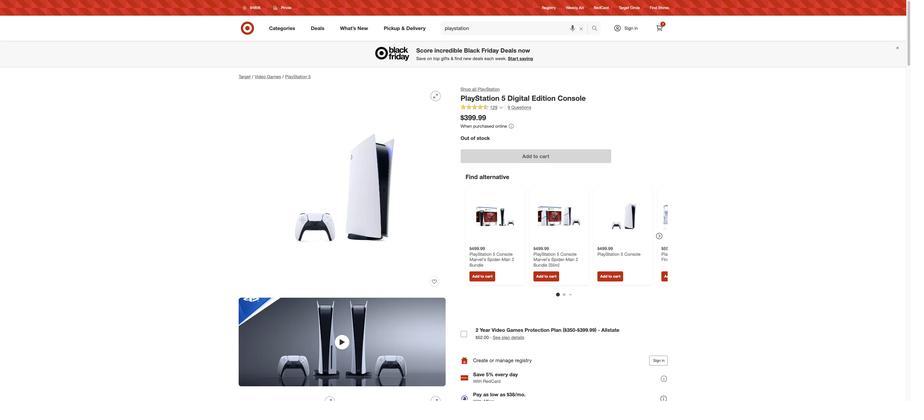 Task type: describe. For each thing, give the bounding box(es) containing it.
digital
[[508, 94, 530, 103]]

find alternative
[[466, 173, 509, 181]]

stock
[[477, 135, 490, 142]]

gifts
[[441, 56, 449, 61]]

spider- for $499.99 playstation 5 console marvel's spider-man 2 bundle (slim)
[[551, 257, 566, 262]]

registry link
[[542, 5, 556, 11]]

now
[[518, 47, 530, 54]]

2 for $499.99 playstation 5 console marvel's spider-man 2 bundle
[[512, 257, 514, 262]]

playstation 5 console marvel's spider-man 2 bundle image
[[469, 191, 521, 242]]

playstation 5 console final fantasy xvi bundle image
[[661, 191, 713, 242]]

redcard link
[[594, 5, 609, 11]]

What can we help you find? suggestions appear below search field
[[441, 21, 593, 35]]

target circle link
[[619, 5, 640, 11]]

console for $499.99 playstation 5 console marvel's spider-man 2 bundle (slim)
[[560, 252, 577, 257]]

playstation 5 console image
[[597, 191, 649, 242]]

$38/mo.
[[507, 392, 526, 398]]

games for /
[[267, 74, 281, 79]]

alternative
[[480, 173, 509, 181]]

plan
[[551, 327, 562, 334]]

shop all playstation playstation 5 digital edition console
[[461, 87, 586, 103]]

manage
[[496, 358, 514, 364]]

$52.00
[[476, 335, 489, 340]]

5 for $499.99 playstation 5 console
[[621, 252, 623, 257]]

categories
[[269, 25, 295, 31]]

find stores link
[[650, 5, 669, 11]]

incredible
[[434, 47, 462, 54]]

low
[[490, 392, 499, 398]]

man for playstation 5 console marvel's spider-man 2 bundle (slim)
[[566, 257, 574, 262]]

saving
[[519, 56, 533, 61]]

9
[[508, 105, 510, 110]]

plan
[[502, 335, 510, 340]]

2 as from the left
[[500, 392, 506, 398]]

2 for $499.99 playstation 5 console marvel's spider-man 2 bundle (slim)
[[576, 257, 578, 262]]

target for target circle
[[619, 5, 629, 10]]

week.
[[495, 56, 507, 61]]

add to cart button for $499.99 playstation 5 console marvel's spider-man 2 bundle
[[469, 272, 495, 282]]

playstation 5 digital edition console, 2 of 8, play video image
[[239, 298, 446, 387]]

0 vertical spatial sign
[[624, 25, 633, 31]]

purchased
[[473, 124, 494, 129]]

pickup & delivery link
[[378, 21, 433, 35]]

bundle inside the $559.99 playstation 5 console final fantasy xvi bundle
[[696, 257, 710, 262]]

protection
[[525, 327, 550, 334]]

·
[[490, 335, 492, 341]]

allstate
[[601, 327, 620, 334]]

create or manage registry
[[473, 358, 532, 364]]

playstation inside $499.99 playstation 5 console
[[597, 252, 620, 257]]

$499.99 playstation 5 console marvel's spider-man 2 bundle
[[469, 246, 514, 268]]

delivery
[[406, 25, 426, 31]]

playstation 5 digital edition console, 3 of 8 image
[[239, 392, 340, 402]]

7
[[662, 22, 664, 26]]

registry
[[542, 5, 556, 10]]

2 / from the left
[[282, 74, 284, 79]]

94806 button
[[239, 2, 267, 13]]

search button
[[589, 21, 604, 36]]

online
[[495, 124, 507, 129]]

find for find alternative
[[466, 173, 478, 181]]

video games link
[[255, 74, 281, 79]]

find for find stores
[[650, 5, 657, 10]]

pickup & delivery
[[384, 25, 426, 31]]

-
[[598, 327, 600, 334]]

5 for $499.99 playstation 5 console marvel's spider-man 2 bundle (slim)
[[557, 252, 559, 257]]

circle
[[630, 5, 640, 10]]

save 5% every day with redcard
[[473, 372, 518, 385]]

$499.99 playstation 5 console marvel's spider-man 2 bundle (slim)
[[533, 246, 578, 268]]

pay
[[473, 392, 482, 398]]

search
[[589, 26, 604, 32]]

find
[[455, 56, 462, 61]]

(slim)
[[549, 263, 559, 268]]

1 / from the left
[[252, 74, 253, 79]]

on
[[427, 56, 432, 61]]

add to cart for $499.99 playstation 5 console marvel's spider-man 2 bundle
[[472, 274, 492, 279]]

add to cart button for $499.99 playstation 5 console
[[597, 272, 623, 282]]

fantasy
[[672, 257, 687, 262]]

final
[[661, 257, 671, 262]]

see plan details button
[[493, 335, 524, 341]]

$399.99)
[[577, 327, 597, 334]]

sign in inside button
[[653, 359, 665, 363]]

9 questions link
[[505, 104, 531, 111]]

what's new
[[340, 25, 368, 31]]

deals
[[473, 56, 483, 61]]

man for playstation 5 console marvel's spider-man 2 bundle
[[502, 257, 510, 262]]

add to cart button for $499.99 playstation 5 console marvel's spider-man 2 bundle (slim)
[[533, 272, 559, 282]]

start
[[508, 56, 518, 61]]

of
[[471, 135, 475, 142]]

playstation 5 digital edition console, 4 of 8 image
[[345, 392, 446, 402]]

stores
[[658, 5, 669, 10]]

image gallery element
[[239, 86, 446, 402]]

bundle for playstation 5 console marvel's spider-man 2 bundle (slim)
[[533, 263, 547, 268]]

shop
[[461, 87, 471, 92]]

pinole
[[281, 5, 291, 10]]

deals link
[[306, 21, 332, 35]]

weekly ad link
[[566, 5, 584, 11]]

what's new link
[[335, 21, 376, 35]]

sign in link
[[608, 21, 648, 35]]

black
[[464, 47, 480, 54]]

pay as low as $38/mo.
[[473, 392, 526, 398]]

5%
[[486, 372, 494, 378]]

playstation 5 digital edition console, 1 of 8 image
[[239, 86, 446, 293]]

add for $499.99 playstation 5 console marvel's spider-man 2 bundle (slim)
[[536, 274, 543, 279]]

to for $499.99 playstation 5 console
[[608, 274, 612, 279]]

129 link
[[461, 104, 504, 112]]

with
[[473, 379, 482, 385]]



Task type: locate. For each thing, give the bounding box(es) containing it.
questions
[[511, 105, 531, 110]]

1 horizontal spatial &
[[451, 56, 453, 61]]

0 horizontal spatial sign in
[[624, 25, 638, 31]]

$399.99
[[461, 113, 486, 122]]

0 vertical spatial redcard
[[594, 5, 609, 10]]

marvel's for playstation 5 console marvel's spider-man 2 bundle
[[469, 257, 486, 262]]

1 vertical spatial find
[[466, 173, 478, 181]]

xvi
[[688, 257, 695, 262]]

0 horizontal spatial /
[[252, 74, 253, 79]]

2 inside $499.99 playstation 5 console marvel's spider-man 2 bundle (slim)
[[576, 257, 578, 262]]

playstation 5 console marvel's spider-man 2 bundle (slim) image
[[533, 191, 585, 242]]

0 horizontal spatial marvel's
[[469, 257, 486, 262]]

1 horizontal spatial redcard
[[594, 5, 609, 10]]

redcard inside save 5% every day with redcard
[[483, 379, 501, 385]]

score
[[416, 47, 433, 54]]

year
[[480, 327, 490, 334]]

1 $499.99 from the left
[[469, 246, 485, 251]]

1 horizontal spatial target
[[619, 5, 629, 10]]

& left find
[[451, 56, 453, 61]]

console
[[558, 94, 586, 103], [496, 252, 513, 257], [560, 252, 577, 257], [624, 252, 641, 257], [688, 252, 705, 257]]

$559.99 playstation 5 console final fantasy xvi bundle
[[661, 246, 710, 262]]

1 vertical spatial save
[[473, 372, 485, 378]]

as right low
[[500, 392, 506, 398]]

2 marvel's from the left
[[533, 257, 550, 262]]

0 horizontal spatial redcard
[[483, 379, 501, 385]]

$499.99 inside $499.99 playstation 5 console
[[597, 246, 613, 251]]

find left alternative
[[466, 173, 478, 181]]

7 link
[[653, 21, 666, 35]]

add to cart for $499.99 playstation 5 console
[[600, 274, 620, 279]]

5 for $499.99 playstation 5 console marvel's spider-man 2 bundle
[[493, 252, 495, 257]]

0 horizontal spatial in
[[634, 25, 638, 31]]

& right "pickup"
[[401, 25, 405, 31]]

when purchased online
[[461, 124, 507, 129]]

sign in
[[624, 25, 638, 31], [653, 359, 665, 363]]

video right 'target' link
[[255, 74, 266, 79]]

$499.99 playstation 5 console
[[597, 246, 641, 257]]

console for $499.99 playstation 5 console
[[624, 252, 641, 257]]

2 horizontal spatial $499.99
[[597, 246, 613, 251]]

sign in button
[[649, 356, 668, 366]]

video up see
[[492, 327, 505, 334]]

$559.99
[[661, 246, 677, 251]]

add to cart
[[522, 153, 549, 160], [472, 274, 492, 279], [536, 274, 556, 279], [600, 274, 620, 279]]

1 vertical spatial redcard
[[483, 379, 501, 385]]

console inside $499.99 playstation 5 console
[[624, 252, 641, 257]]

pinole button
[[270, 2, 296, 13]]

top
[[433, 56, 440, 61]]

find stores
[[650, 5, 669, 10]]

0 horizontal spatial as
[[483, 392, 489, 398]]

console inside $499.99 playstation 5 console marvel's spider-man 2 bundle (slim)
[[560, 252, 577, 257]]

1 horizontal spatial marvel's
[[533, 257, 550, 262]]

save left on
[[416, 56, 426, 61]]

ad
[[579, 5, 584, 10]]

1 horizontal spatial man
[[566, 257, 574, 262]]

save up with on the right bottom of page
[[473, 372, 485, 378]]

0 horizontal spatial deals
[[311, 25, 324, 31]]

marvel's for playstation 5 console marvel's spider-man 2 bundle (slim)
[[533, 257, 550, 262]]

day
[[509, 372, 518, 378]]

console inside the $559.99 playstation 5 console final fantasy xvi bundle
[[688, 252, 705, 257]]

0 vertical spatial video
[[255, 74, 266, 79]]

1 horizontal spatial video
[[492, 327, 505, 334]]

2 spider- from the left
[[551, 257, 566, 262]]

target left 'circle'
[[619, 5, 629, 10]]

0 horizontal spatial target
[[239, 74, 251, 79]]

video inside "2 year video games protection plan ($350-$399.99) - allstate $52.00 · see plan details"
[[492, 327, 505, 334]]

0 vertical spatial sign in
[[624, 25, 638, 31]]

deals inside 'link'
[[311, 25, 324, 31]]

spider- for $499.99 playstation 5 console marvel's spider-man 2 bundle
[[487, 257, 502, 262]]

edition
[[532, 94, 556, 103]]

1 vertical spatial sign in
[[653, 359, 665, 363]]

add to cart button
[[461, 150, 611, 163], [469, 272, 495, 282], [533, 272, 559, 282], [597, 272, 623, 282]]

save inside 'score incredible black friday deals now save on top gifts & find new deals each week. start saving'
[[416, 56, 426, 61]]

/ left playstation 5 link
[[282, 74, 284, 79]]

deals left what's
[[311, 25, 324, 31]]

when
[[461, 124, 472, 129]]

cart for $499.99 playstation 5 console
[[613, 274, 620, 279]]

1 horizontal spatial bundle
[[533, 263, 547, 268]]

cart for $499.99 playstation 5 console marvel's spider-man 2 bundle (slim)
[[549, 274, 556, 279]]

9 questions
[[508, 105, 531, 110]]

0 horizontal spatial $499.99
[[469, 246, 485, 251]]

1 vertical spatial in
[[662, 359, 665, 363]]

games
[[267, 74, 281, 79], [507, 327, 523, 334]]

$499.99 inside $499.99 playstation 5 console marvel's spider-man 2 bundle (slim)
[[533, 246, 549, 251]]

2 year video games protection plan ($350-$399.99) - allstate $52.00 · see plan details
[[476, 327, 620, 341]]

console inside $499.99 playstation 5 console marvel's spider-man 2 bundle
[[496, 252, 513, 257]]

cart
[[540, 153, 549, 160], [485, 274, 492, 279], [549, 274, 556, 279], [613, 274, 620, 279]]

marvel's inside $499.99 playstation 5 console marvel's spider-man 2 bundle (slim)
[[533, 257, 550, 262]]

0 vertical spatial save
[[416, 56, 426, 61]]

($350-
[[563, 327, 577, 334]]

redcard right ad
[[594, 5, 609, 10]]

5 for $559.99 playstation 5 console final fantasy xvi bundle
[[685, 252, 687, 257]]

1 horizontal spatial sign in
[[653, 359, 665, 363]]

bundle inside $499.99 playstation 5 console marvel's spider-man 2 bundle
[[469, 263, 483, 268]]

0 horizontal spatial spider-
[[487, 257, 502, 262]]

1 man from the left
[[502, 257, 510, 262]]

playstation inside the $559.99 playstation 5 console final fantasy xvi bundle
[[661, 252, 683, 257]]

0 vertical spatial games
[[267, 74, 281, 79]]

0 vertical spatial in
[[634, 25, 638, 31]]

1 horizontal spatial /
[[282, 74, 284, 79]]

pickup
[[384, 25, 400, 31]]

playstation 5 link
[[285, 74, 311, 79]]

1 vertical spatial sign
[[653, 359, 661, 363]]

129
[[490, 105, 497, 110]]

0 horizontal spatial save
[[416, 56, 426, 61]]

friday
[[481, 47, 499, 54]]

1 vertical spatial deals
[[500, 47, 516, 54]]

1 horizontal spatial as
[[500, 392, 506, 398]]

None checkbox
[[461, 332, 467, 338]]

bundle for playstation 5 console marvel's spider-man 2 bundle
[[469, 263, 483, 268]]

every
[[495, 372, 508, 378]]

0 vertical spatial target
[[619, 5, 629, 10]]

0 horizontal spatial man
[[502, 257, 510, 262]]

1 as from the left
[[483, 392, 489, 398]]

1 horizontal spatial $499.99
[[533, 246, 549, 251]]

&
[[401, 25, 405, 31], [451, 56, 453, 61]]

1 vertical spatial video
[[492, 327, 505, 334]]

playstation inside $499.99 playstation 5 console marvel's spider-man 2 bundle (slim)
[[533, 252, 556, 257]]

find left "stores"
[[650, 5, 657, 10]]

deals inside 'score incredible black friday deals now save on top gifts & find new deals each week. start saving'
[[500, 47, 516, 54]]

2 $499.99 from the left
[[533, 246, 549, 251]]

1 horizontal spatial deals
[[500, 47, 516, 54]]

1 vertical spatial &
[[451, 56, 453, 61]]

0 vertical spatial deals
[[311, 25, 324, 31]]

man inside $499.99 playstation 5 console marvel's spider-man 2 bundle (slim)
[[566, 257, 574, 262]]

save inside save 5% every day with redcard
[[473, 372, 485, 378]]

$499.99 for $499.99 playstation 5 console marvel's spider-man 2 bundle (slim)
[[533, 246, 549, 251]]

1 vertical spatial target
[[239, 74, 251, 79]]

weekly ad
[[566, 5, 584, 10]]

new
[[463, 56, 471, 61]]

2 inside $499.99 playstation 5 console marvel's spider-man 2 bundle
[[512, 257, 514, 262]]

5 inside the $559.99 playstation 5 console final fantasy xvi bundle
[[685, 252, 687, 257]]

games for protection
[[507, 327, 523, 334]]

in inside button
[[662, 359, 665, 363]]

console for $559.99 playstation 5 console final fantasy xvi bundle
[[688, 252, 705, 257]]

5 inside shop all playstation playstation 5 digital edition console
[[502, 94, 506, 103]]

bundle
[[696, 257, 710, 262], [469, 263, 483, 268], [533, 263, 547, 268]]

spider- inside $499.99 playstation 5 console marvel's spider-man 2 bundle
[[487, 257, 502, 262]]

0 vertical spatial find
[[650, 5, 657, 10]]

5 inside $499.99 playstation 5 console marvel's spider-man 2 bundle
[[493, 252, 495, 257]]

to for $499.99 playstation 5 console marvel's spider-man 2 bundle
[[480, 274, 484, 279]]

1 horizontal spatial spider-
[[551, 257, 566, 262]]

0 horizontal spatial find
[[466, 173, 478, 181]]

deals
[[311, 25, 324, 31], [500, 47, 516, 54]]

add for $499.99 playstation 5 console marvel's spider-man 2 bundle
[[472, 274, 479, 279]]

new
[[357, 25, 368, 31]]

target left video games link
[[239, 74, 251, 79]]

marvel's inside $499.99 playstation 5 console marvel's spider-man 2 bundle
[[469, 257, 486, 262]]

bundle inside $499.99 playstation 5 console marvel's spider-man 2 bundle (slim)
[[533, 263, 547, 268]]

deals up start
[[500, 47, 516, 54]]

each
[[484, 56, 494, 61]]

console for $499.99 playstation 5 console marvel's spider-man 2 bundle
[[496, 252, 513, 257]]

$499.99 for $499.99 playstation 5 console marvel's spider-man 2 bundle
[[469, 246, 485, 251]]

0 horizontal spatial 2
[[476, 327, 479, 334]]

score incredible black friday deals now save on top gifts & find new deals each week. start saving
[[416, 47, 533, 61]]

3 $499.99 from the left
[[597, 246, 613, 251]]

0 horizontal spatial sign
[[624, 25, 633, 31]]

categories link
[[264, 21, 303, 35]]

video for year
[[492, 327, 505, 334]]

as left low
[[483, 392, 489, 398]]

games inside "2 year video games protection plan ($350-$399.99) - allstate $52.00 · see plan details"
[[507, 327, 523, 334]]

target
[[619, 5, 629, 10], [239, 74, 251, 79]]

to for $499.99 playstation 5 console marvel's spider-man 2 bundle (slim)
[[544, 274, 548, 279]]

games left playstation 5 link
[[267, 74, 281, 79]]

redcard
[[594, 5, 609, 10], [483, 379, 501, 385]]

0 vertical spatial &
[[401, 25, 405, 31]]

1 horizontal spatial sign
[[653, 359, 661, 363]]

0 horizontal spatial games
[[267, 74, 281, 79]]

1 vertical spatial games
[[507, 327, 523, 334]]

$499.99 inside $499.99 playstation 5 console marvel's spider-man 2 bundle
[[469, 246, 485, 251]]

1 horizontal spatial save
[[473, 372, 485, 378]]

2 horizontal spatial bundle
[[696, 257, 710, 262]]

94806
[[250, 5, 260, 10]]

5 inside $499.99 playstation 5 console marvel's spider-man 2 bundle (slim)
[[557, 252, 559, 257]]

1 horizontal spatial 2
[[512, 257, 514, 262]]

create
[[473, 358, 488, 364]]

2
[[512, 257, 514, 262], [576, 257, 578, 262], [476, 327, 479, 334]]

$499.99
[[469, 246, 485, 251], [533, 246, 549, 251], [597, 246, 613, 251]]

out
[[461, 135, 469, 142]]

weekly
[[566, 5, 578, 10]]

target for target / video games / playstation 5
[[239, 74, 251, 79]]

add to cart for $499.99 playstation 5 console marvel's spider-man 2 bundle (slim)
[[536, 274, 556, 279]]

playstation inside $499.99 playstation 5 console marvel's spider-man 2 bundle
[[469, 252, 492, 257]]

0 horizontal spatial video
[[255, 74, 266, 79]]

sign
[[624, 25, 633, 31], [653, 359, 661, 363]]

0 horizontal spatial bundle
[[469, 263, 483, 268]]

or
[[490, 358, 494, 364]]

details
[[511, 335, 524, 340]]

registry
[[515, 358, 532, 364]]

sign inside button
[[653, 359, 661, 363]]

0 horizontal spatial &
[[401, 25, 405, 31]]

console inside shop all playstation playstation 5 digital edition console
[[558, 94, 586, 103]]

games up details
[[507, 327, 523, 334]]

/
[[252, 74, 253, 79], [282, 74, 284, 79]]

5 inside $499.99 playstation 5 console
[[621, 252, 623, 257]]

1 spider- from the left
[[487, 257, 502, 262]]

/ right 'target' link
[[252, 74, 253, 79]]

2 inside "2 year video games protection plan ($350-$399.99) - allstate $52.00 · see plan details"
[[476, 327, 479, 334]]

as
[[483, 392, 489, 398], [500, 392, 506, 398]]

spider- inside $499.99 playstation 5 console marvel's spider-man 2 bundle (slim)
[[551, 257, 566, 262]]

1 horizontal spatial in
[[662, 359, 665, 363]]

1 horizontal spatial find
[[650, 5, 657, 10]]

& inside 'score incredible black friday deals now save on top gifts & find new deals each week. start saving'
[[451, 56, 453, 61]]

2 horizontal spatial 2
[[576, 257, 578, 262]]

all
[[472, 87, 477, 92]]

cart for $499.99 playstation 5 console marvel's spider-man 2 bundle
[[485, 274, 492, 279]]

man inside $499.99 playstation 5 console marvel's spider-man 2 bundle
[[502, 257, 510, 262]]

1 horizontal spatial games
[[507, 327, 523, 334]]

video
[[255, 74, 266, 79], [492, 327, 505, 334]]

out of stock
[[461, 135, 490, 142]]

redcard down "5%"
[[483, 379, 501, 385]]

$499.99 for $499.99 playstation 5 console
[[597, 246, 613, 251]]

2 man from the left
[[566, 257, 574, 262]]

what's
[[340, 25, 356, 31]]

add for $499.99 playstation 5 console
[[600, 274, 607, 279]]

1 marvel's from the left
[[469, 257, 486, 262]]

video for /
[[255, 74, 266, 79]]

target circle
[[619, 5, 640, 10]]



Task type: vqa. For each thing, say whether or not it's contained in the screenshot.
Target™ inside When you make purchases with your RedCard Reloadable Account, Target Debit Card, Target Credit Card or Target™ Mastercard® (each, a "RedCard™") at Target stores or Target.com, you will receive 30 additional days to return the purchases beyond the standard return policy applicable to each of the purchased items. Target reserves the right to discontinue or alter the terms of this program at any time.
no



